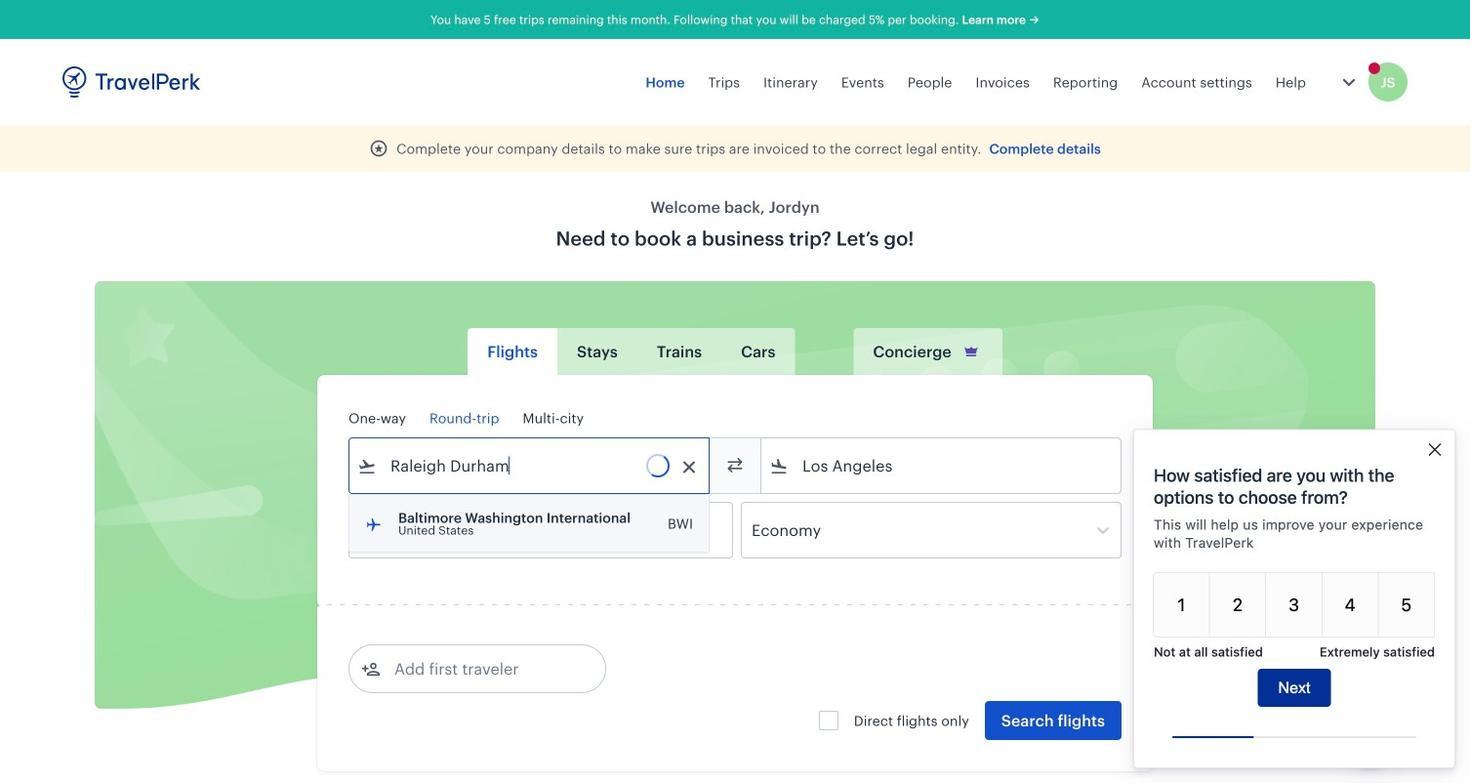 Task type: describe. For each thing, give the bounding box(es) containing it.
From search field
[[377, 450, 684, 481]]

Depart text field
[[377, 503, 479, 558]]



Task type: vqa. For each thing, say whether or not it's contained in the screenshot.
'Depart' text field
yes



Task type: locate. For each thing, give the bounding box(es) containing it.
Return text field
[[493, 503, 595, 558]]

To search field
[[789, 450, 1096, 481]]

Add first traveler search field
[[381, 653, 584, 685]]



